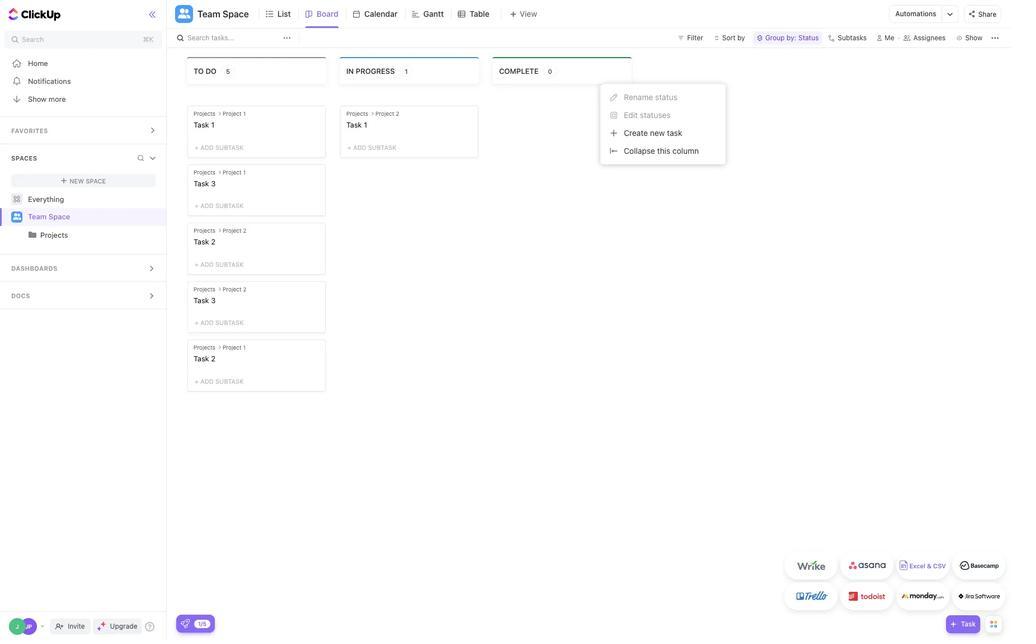 Task type: describe. For each thing, give the bounding box(es) containing it.
2 for 2
[[243, 227, 247, 234]]

projects up ‎task 1
[[194, 110, 215, 117]]

1 projects link from the left
[[1, 226, 157, 244]]

share button
[[964, 5, 1001, 23]]

space for team space button
[[223, 9, 249, 19]]

+ up task 2
[[195, 202, 199, 209]]

task 2
[[194, 237, 215, 246]]

rename status link
[[605, 88, 721, 106]]

3 for project 2
[[211, 296, 216, 305]]

‎task for ‎task 2
[[194, 354, 209, 363]]

do
[[206, 66, 217, 75]]

+ add subtask down the ‎task 2
[[195, 378, 244, 385]]

add down ‎task 1
[[200, 144, 214, 151]]

excel
[[909, 563, 925, 570]]

complete
[[499, 66, 539, 75]]

project 2 for task 3
[[223, 286, 247, 293]]

+ add subtask up task 2
[[195, 202, 244, 209]]

team for team space button
[[198, 9, 220, 19]]

rename status
[[624, 92, 677, 102]]

upgrade link
[[93, 619, 142, 635]]

2 projects link from the left
[[40, 226, 157, 244]]

add down task 2
[[200, 261, 214, 268]]

add up the ‎task 2
[[200, 319, 214, 326]]

invite
[[68, 622, 85, 631]]

project 2 for task 1
[[375, 110, 399, 117]]

team for the team space link at the top left of the page
[[28, 212, 47, 221]]

task 3 for project 1
[[194, 179, 216, 188]]

collapse
[[624, 146, 655, 156]]

1/5
[[198, 620, 206, 627]]

task 3 for project 2
[[194, 296, 216, 305]]

search tasks...
[[187, 34, 234, 42]]

add down task 1
[[353, 144, 366, 151]]

1 horizontal spatial space
[[86, 177, 106, 184]]

space for the team space link at the top left of the page
[[49, 212, 70, 221]]

to
[[194, 66, 204, 75]]

automations
[[895, 10, 936, 18]]

show
[[28, 94, 47, 103]]

column
[[672, 146, 699, 156]]

gantt link
[[423, 0, 448, 28]]

projects inside the sidebar navigation
[[40, 231, 68, 239]]

list
[[277, 9, 291, 18]]

create new task link
[[605, 124, 721, 142]]

2 for 1
[[396, 110, 399, 117]]

onboarding checklist button element
[[181, 619, 190, 628]]

+ add subtask down task 1
[[347, 144, 396, 151]]

board link
[[317, 0, 343, 28]]

‎task 2
[[194, 354, 215, 363]]

‎task 1
[[194, 120, 214, 129]]

search for search tasks...
[[187, 34, 209, 42]]

me
[[885, 34, 894, 42]]

team space for the team space link at the top left of the page
[[28, 212, 70, 221]]

+ down ‎task 1
[[195, 144, 199, 151]]

⌘k
[[143, 35, 154, 44]]

assignees button
[[899, 31, 951, 45]]

calendar link
[[364, 0, 402, 28]]

+ add subtask down task 2
[[195, 261, 244, 268]]

create
[[624, 128, 648, 138]]

excel & csv link
[[896, 552, 950, 580]]

task
[[667, 128, 682, 138]]

sidebar navigation
[[0, 0, 167, 641]]

in
[[346, 66, 354, 75]]

+ down task 1
[[347, 144, 351, 151]]

&
[[927, 563, 932, 570]]

show more
[[28, 94, 66, 103]]

+ down the ‎task 2
[[195, 378, 199, 385]]



Task type: locate. For each thing, give the bounding box(es) containing it.
‎task for ‎task 1
[[194, 120, 209, 129]]

this
[[657, 146, 670, 156]]

rename
[[624, 92, 653, 102]]

1 horizontal spatial search
[[187, 34, 209, 42]]

project 2
[[375, 110, 399, 117], [223, 227, 247, 234], [223, 286, 247, 293]]

search left 'tasks...'
[[187, 34, 209, 42]]

0 vertical spatial project 2
[[375, 110, 399, 117]]

collapse this column link
[[605, 142, 721, 160]]

2 task 3 from the top
[[194, 296, 216, 305]]

list link
[[277, 0, 295, 28]]

2 3 from the top
[[211, 296, 216, 305]]

0 vertical spatial project 1
[[223, 110, 246, 117]]

1 vertical spatial team space
[[28, 212, 70, 221]]

1 vertical spatial team
[[28, 212, 47, 221]]

csv
[[933, 563, 946, 570]]

projects down task 2
[[194, 286, 215, 293]]

space right new
[[86, 177, 106, 184]]

project 1 for task 3
[[223, 169, 246, 175]]

Search tasks... text field
[[187, 30, 280, 46]]

2 ‎task from the top
[[194, 354, 209, 363]]

new space
[[70, 177, 106, 184]]

project 1
[[223, 110, 246, 117], [223, 169, 246, 175], [223, 344, 246, 351]]

team space inside the sidebar navigation
[[28, 212, 70, 221]]

+ up the ‎task 2
[[195, 319, 199, 326]]

everything
[[28, 194, 64, 203]]

projects up the ‎task 2
[[194, 344, 215, 351]]

2 project 1 from the top
[[223, 169, 246, 175]]

status
[[655, 92, 677, 102]]

0 vertical spatial ‎task
[[194, 120, 209, 129]]

+ add subtask
[[195, 144, 244, 151], [347, 144, 396, 151], [195, 202, 244, 209], [195, 261, 244, 268], [195, 319, 244, 326], [195, 378, 244, 385]]

+
[[195, 144, 199, 151], [347, 144, 351, 151], [195, 202, 199, 209], [195, 261, 199, 268], [195, 319, 199, 326], [195, 378, 199, 385]]

add
[[200, 144, 214, 151], [353, 144, 366, 151], [200, 202, 214, 209], [200, 261, 214, 268], [200, 319, 214, 326], [200, 378, 214, 385]]

1
[[405, 67, 408, 75], [243, 110, 246, 117], [211, 120, 214, 129], [364, 120, 367, 129], [243, 169, 246, 175], [243, 344, 246, 351]]

1 horizontal spatial team
[[198, 9, 220, 19]]

project 1 for ‎task 1
[[223, 110, 246, 117]]

in progress
[[346, 66, 395, 75]]

0 horizontal spatial team space
[[28, 212, 70, 221]]

‎task
[[194, 120, 209, 129], [194, 354, 209, 363]]

project
[[223, 110, 242, 117], [375, 110, 394, 117], [223, 169, 242, 175], [223, 227, 242, 234], [223, 286, 242, 293], [223, 344, 242, 351]]

collapse this column
[[624, 146, 699, 156]]

projects up task 2
[[194, 227, 215, 234]]

project 1 for ‎task 2
[[223, 344, 246, 351]]

1 vertical spatial task 3
[[194, 296, 216, 305]]

gantt
[[423, 9, 444, 18]]

team space link
[[28, 208, 157, 226]]

home link
[[0, 54, 167, 72]]

1 3 from the top
[[211, 179, 216, 188]]

projects down ‎task 1
[[194, 169, 215, 175]]

team space inside button
[[198, 9, 249, 19]]

2 vertical spatial project 2
[[223, 286, 247, 293]]

team inside the sidebar navigation
[[28, 212, 47, 221]]

projects down the everything
[[40, 231, 68, 239]]

3
[[211, 179, 216, 188], [211, 296, 216, 305]]

team
[[198, 9, 220, 19], [28, 212, 47, 221]]

dashboards
[[11, 265, 57, 272]]

progress
[[356, 66, 395, 75]]

create new task
[[624, 128, 682, 138]]

favorites button
[[0, 117, 167, 144]]

user group image
[[13, 213, 21, 220]]

0 vertical spatial 3
[[211, 179, 216, 188]]

tasks...
[[211, 34, 234, 42]]

projects
[[194, 110, 215, 117], [346, 110, 368, 117], [194, 169, 215, 175], [194, 227, 215, 234], [40, 231, 68, 239], [194, 286, 215, 293], [194, 344, 215, 351]]

0 horizontal spatial team
[[28, 212, 47, 221]]

edit statuses link
[[605, 106, 721, 124]]

team space up 'tasks...'
[[198, 9, 249, 19]]

share
[[978, 10, 997, 18]]

1 task 3 from the top
[[194, 179, 216, 188]]

excel & csv
[[909, 563, 946, 570]]

new
[[70, 177, 84, 184]]

statuses
[[640, 110, 671, 120]]

1 vertical spatial project 1
[[223, 169, 246, 175]]

projects up task 1
[[346, 110, 368, 117]]

notifications link
[[0, 72, 167, 90]]

team up search tasks...
[[198, 9, 220, 19]]

2 for 3
[[243, 286, 247, 293]]

1 vertical spatial ‎task
[[194, 354, 209, 363]]

0 horizontal spatial space
[[49, 212, 70, 221]]

1 vertical spatial project 2
[[223, 227, 247, 234]]

automations button
[[890, 6, 942, 22]]

to do
[[194, 66, 217, 75]]

assignees
[[913, 34, 946, 42]]

board
[[317, 9, 339, 18]]

team space
[[198, 9, 249, 19], [28, 212, 70, 221]]

subtask
[[215, 144, 244, 151], [368, 144, 396, 151], [215, 202, 244, 209], [215, 261, 244, 268], [215, 319, 244, 326], [215, 378, 244, 385]]

calendar
[[364, 9, 398, 18]]

search
[[187, 34, 209, 42], [22, 35, 44, 44]]

1 vertical spatial space
[[86, 177, 106, 184]]

task 3
[[194, 179, 216, 188], [194, 296, 216, 305]]

+ add subtask up the ‎task 2
[[195, 319, 244, 326]]

1 horizontal spatial team space
[[198, 9, 249, 19]]

add down the ‎task 2
[[200, 378, 214, 385]]

docs
[[11, 292, 30, 299]]

0
[[548, 67, 552, 75]]

search up home
[[22, 35, 44, 44]]

space inside button
[[223, 9, 249, 19]]

2 horizontal spatial space
[[223, 9, 249, 19]]

3 project 1 from the top
[[223, 344, 246, 351]]

add up task 2
[[200, 202, 214, 209]]

0 vertical spatial team
[[198, 9, 220, 19]]

task 1
[[346, 120, 367, 129]]

team space down the everything
[[28, 212, 70, 221]]

space
[[223, 9, 249, 19], [86, 177, 106, 184], [49, 212, 70, 221]]

new
[[650, 128, 665, 138]]

team space for team space button
[[198, 9, 249, 19]]

1 vertical spatial 3
[[211, 296, 216, 305]]

table link
[[470, 0, 494, 28]]

project 2 for task 2
[[223, 227, 247, 234]]

me button
[[872, 31, 899, 45]]

team down the everything
[[28, 212, 47, 221]]

5
[[226, 67, 230, 75]]

3 for project 1
[[211, 179, 216, 188]]

1 project 1 from the top
[[223, 110, 246, 117]]

2 vertical spatial project 1
[[223, 344, 246, 351]]

1 ‎task from the top
[[194, 120, 209, 129]]

everything link
[[0, 190, 167, 208]]

onboarding checklist button image
[[181, 619, 190, 628]]

0 vertical spatial task 3
[[194, 179, 216, 188]]

+ add subtask down ‎task 1
[[195, 144, 244, 151]]

more
[[49, 94, 66, 103]]

+ down task 2
[[195, 261, 199, 268]]

projects link
[[1, 226, 157, 244], [40, 226, 157, 244]]

upgrade
[[110, 622, 137, 631]]

team space button
[[193, 2, 249, 26]]

edit
[[624, 110, 638, 120]]

task
[[346, 120, 362, 129], [194, 179, 209, 188], [194, 237, 209, 246], [194, 296, 209, 305], [961, 620, 976, 628]]

notifications
[[28, 76, 71, 85]]

0 horizontal spatial search
[[22, 35, 44, 44]]

0 vertical spatial space
[[223, 9, 249, 19]]

2 vertical spatial space
[[49, 212, 70, 221]]

search inside the sidebar navigation
[[22, 35, 44, 44]]

2
[[396, 110, 399, 117], [243, 227, 247, 234], [211, 237, 215, 246], [243, 286, 247, 293], [211, 354, 215, 363]]

0 vertical spatial team space
[[198, 9, 249, 19]]

team inside button
[[198, 9, 220, 19]]

space up search tasks... text field
[[223, 9, 249, 19]]

edit statuses
[[624, 110, 671, 120]]

table
[[470, 9, 489, 18]]

favorites
[[11, 127, 48, 134]]

home
[[28, 58, 48, 67]]

search for search
[[22, 35, 44, 44]]

space down the everything
[[49, 212, 70, 221]]



Task type: vqa. For each thing, say whether or not it's contained in the screenshot.
No Priority cell
no



